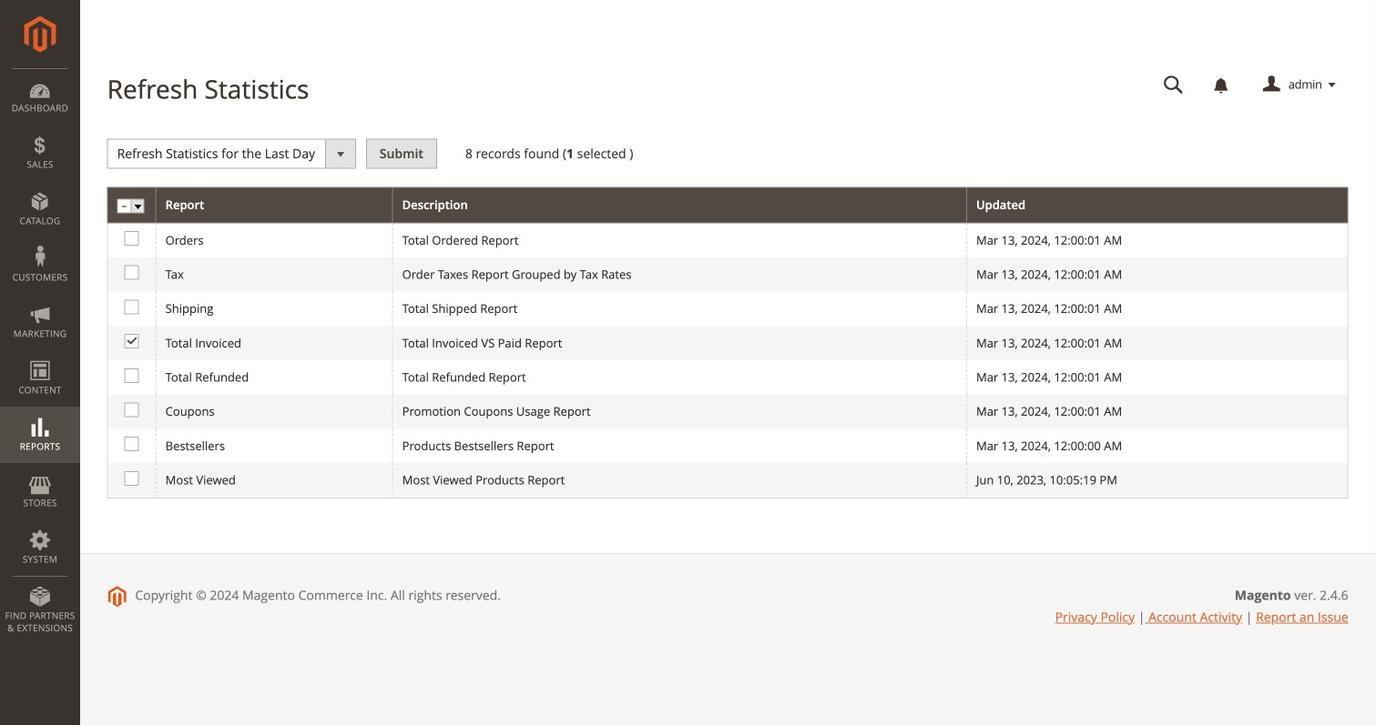 Task type: describe. For each thing, give the bounding box(es) containing it.
magento admin panel image
[[24, 15, 56, 53]]



Task type: locate. For each thing, give the bounding box(es) containing it.
None text field
[[1151, 69, 1196, 101]]

None checkbox
[[124, 300, 136, 312], [124, 334, 136, 346], [124, 300, 136, 312], [124, 334, 136, 346]]

menu bar
[[0, 68, 80, 644]]

None checkbox
[[124, 231, 136, 243], [124, 266, 136, 278], [124, 369, 136, 381], [124, 403, 136, 415], [124, 437, 136, 449], [124, 472, 136, 483], [124, 231, 136, 243], [124, 266, 136, 278], [124, 369, 136, 381], [124, 403, 136, 415], [124, 437, 136, 449], [124, 472, 136, 483]]



